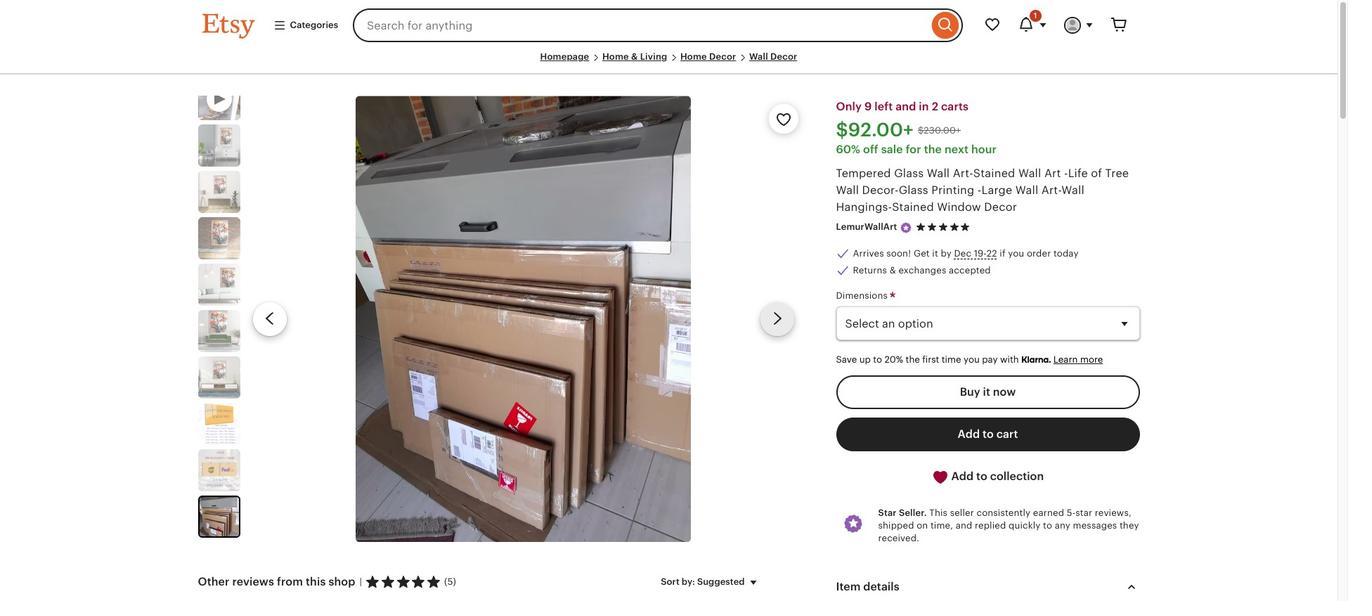 Task type: locate. For each thing, give the bounding box(es) containing it.
0 horizontal spatial it
[[932, 248, 938, 259]]

9
[[865, 101, 872, 113]]

tempered glass wall art-stained wall art life of tree wall image 7 image
[[198, 357, 240, 399]]

add to cart button
[[836, 418, 1140, 451]]

the left "first"
[[906, 355, 920, 365]]

they
[[1120, 520, 1139, 531]]

0 horizontal spatial the
[[906, 355, 920, 365]]

arrives soon! get it by dec 19-22 if you order today
[[853, 248, 1079, 259]]

1 horizontal spatial the
[[924, 144, 942, 156]]

home right living
[[680, 51, 707, 62]]

from
[[277, 576, 303, 588]]

only 9 left and in 2 carts
[[836, 101, 969, 113]]

home decor
[[680, 51, 736, 62]]

tempered glass wall art-stained wall art life of tree wall image 10 image
[[356, 96, 691, 542], [199, 497, 239, 537]]

save up to 20% the first time you pay with klarna. learn more
[[836, 355, 1103, 365]]

tempered glass wall art-stained wall art life of tree wall image 2 image
[[198, 125, 240, 167]]

add up 'seller'
[[952, 470, 974, 482]]

other
[[198, 576, 230, 588]]

tempered
[[836, 168, 891, 179]]

0 horizontal spatial art-
[[953, 168, 974, 179]]

add left cart
[[958, 428, 980, 440]]

wall down tempered
[[836, 184, 859, 196]]

add inside the add to cart button
[[958, 428, 980, 440]]

menu bar containing homepage
[[202, 51, 1136, 75]]

item
[[836, 581, 861, 593]]

time,
[[931, 520, 953, 531]]

to down earned
[[1043, 520, 1052, 531]]

tempered glass wall art-stained wall art life of tree wall image 8 image
[[198, 403, 240, 445]]

add to collection
[[949, 470, 1044, 482]]

0 vertical spatial &
[[631, 51, 638, 62]]

and
[[896, 101, 916, 113], [956, 520, 973, 531]]

the for 20%
[[906, 355, 920, 365]]

60%
[[836, 144, 861, 156]]

2
[[932, 101, 939, 113]]

1 vertical spatial and
[[956, 520, 973, 531]]

art- up the printing
[[953, 168, 974, 179]]

0 vertical spatial -
[[1064, 168, 1068, 179]]

art-
[[953, 168, 974, 179], [1042, 184, 1062, 196]]

1 vertical spatial &
[[890, 265, 896, 276]]

homepage
[[540, 51, 589, 62]]

1 vertical spatial stained
[[892, 201, 934, 213]]

1 vertical spatial art-
[[1042, 184, 1062, 196]]

decor
[[709, 51, 736, 62], [771, 51, 797, 62], [984, 201, 1017, 213]]

tempered glass wall art-stained wall art life of tree wall image 9 image
[[198, 449, 240, 492]]

any
[[1055, 520, 1071, 531]]

|
[[360, 577, 362, 587]]

0 horizontal spatial decor
[[709, 51, 736, 62]]

0 vertical spatial add
[[958, 428, 980, 440]]

1 horizontal spatial home
[[680, 51, 707, 62]]

&
[[631, 51, 638, 62], [890, 265, 896, 276]]

you left pay
[[964, 355, 980, 365]]

wall up the printing
[[927, 168, 950, 179]]

add for add to collection
[[952, 470, 974, 482]]

1 vertical spatial add
[[952, 470, 974, 482]]

wall right home decor on the right top
[[749, 51, 768, 62]]

2 home from the left
[[680, 51, 707, 62]]

1 vertical spatial the
[[906, 355, 920, 365]]

and down 'seller'
[[956, 520, 973, 531]]

item details
[[836, 581, 900, 593]]

1 horizontal spatial &
[[890, 265, 896, 276]]

-
[[1064, 168, 1068, 179], [978, 184, 982, 196]]

soon! get
[[887, 248, 930, 259]]

- right art
[[1064, 168, 1068, 179]]

window
[[937, 201, 981, 213]]

sort
[[661, 577, 680, 587]]

to
[[873, 355, 882, 365], [983, 428, 994, 440], [976, 470, 988, 482], [1043, 520, 1052, 531]]

menu bar
[[202, 51, 1136, 75]]

0 horizontal spatial &
[[631, 51, 638, 62]]

to inside the add to cart button
[[983, 428, 994, 440]]

shop
[[329, 576, 355, 588]]

None search field
[[353, 8, 963, 42]]

2 horizontal spatial decor
[[984, 201, 1017, 213]]

home & living link
[[602, 51, 667, 62]]

1 vertical spatial -
[[978, 184, 982, 196]]

for
[[906, 144, 921, 156]]

home
[[602, 51, 629, 62], [680, 51, 707, 62]]

add to cart
[[958, 428, 1018, 440]]

1 horizontal spatial it
[[983, 386, 990, 398]]

5-
[[1067, 507, 1076, 518]]

arrives
[[853, 248, 884, 259]]

accepted
[[949, 265, 991, 276]]

& left living
[[631, 51, 638, 62]]

1 horizontal spatial tempered glass wall art-stained wall art life of tree wall image 10 image
[[356, 96, 691, 542]]

1 horizontal spatial decor
[[771, 51, 797, 62]]

to left cart
[[983, 428, 994, 440]]

collection
[[990, 470, 1044, 482]]

(5)
[[444, 576, 456, 587]]

glass down for
[[894, 168, 924, 179]]

cart
[[997, 428, 1018, 440]]

0 vertical spatial the
[[924, 144, 942, 156]]

add
[[958, 428, 980, 440], [952, 470, 974, 482]]

to left collection
[[976, 470, 988, 482]]

you right if
[[1008, 248, 1025, 259]]

1
[[1034, 11, 1037, 20]]

if
[[1000, 248, 1006, 259]]

on
[[917, 520, 928, 531]]

hour
[[971, 144, 997, 156]]

- up window
[[978, 184, 982, 196]]

save
[[836, 355, 857, 365]]

glass up star_seller icon
[[899, 184, 929, 196]]

glass
[[894, 168, 924, 179], [899, 184, 929, 196]]

you
[[1008, 248, 1025, 259], [964, 355, 980, 365]]

art- down art
[[1042, 184, 1062, 196]]

homepage link
[[540, 51, 589, 62]]

the
[[924, 144, 942, 156], [906, 355, 920, 365]]

add inside add to collection button
[[952, 470, 974, 482]]

hangings-
[[836, 201, 892, 213]]

reviews,
[[1095, 507, 1132, 518]]

tempered glass wall art-stained wall art life of tree wall image 6 image
[[198, 310, 240, 352]]

add to collection button
[[836, 460, 1140, 494]]

only
[[836, 101, 862, 113]]

1 vertical spatial you
[[964, 355, 980, 365]]

1 home from the left
[[602, 51, 629, 62]]

star
[[878, 507, 897, 518]]

it right buy
[[983, 386, 990, 398]]

learn
[[1054, 355, 1078, 365]]

dimensions
[[836, 290, 890, 301]]

0 horizontal spatial you
[[964, 355, 980, 365]]

home left living
[[602, 51, 629, 62]]

0 horizontal spatial home
[[602, 51, 629, 62]]

consistently
[[977, 507, 1031, 518]]

star_seller image
[[900, 221, 913, 234]]

wall left art
[[1019, 168, 1042, 179]]

0 horizontal spatial -
[[978, 184, 982, 196]]

0 horizontal spatial stained
[[892, 201, 934, 213]]

more
[[1080, 355, 1103, 365]]

0 vertical spatial stained
[[974, 168, 1015, 179]]

1 vertical spatial it
[[983, 386, 990, 398]]

stained up star_seller icon
[[892, 201, 934, 213]]

returns & exchanges accepted
[[853, 265, 991, 276]]

& right returns
[[890, 265, 896, 276]]

star seller.
[[878, 507, 927, 518]]

to inside add to collection button
[[976, 470, 988, 482]]

item details button
[[824, 570, 1153, 601]]

and left the in
[[896, 101, 916, 113]]

stained up "large"
[[974, 168, 1015, 179]]

learn more button
[[1054, 355, 1103, 365]]

add for add to cart
[[958, 428, 980, 440]]

1 horizontal spatial you
[[1008, 248, 1025, 259]]

wall
[[749, 51, 768, 62], [927, 168, 950, 179], [1019, 168, 1042, 179], [836, 184, 859, 196], [1016, 184, 1039, 196], [1062, 184, 1085, 196]]

this
[[306, 576, 326, 588]]

0 horizontal spatial and
[[896, 101, 916, 113]]

home for home decor
[[680, 51, 707, 62]]

the right for
[[924, 144, 942, 156]]

it left by
[[932, 248, 938, 259]]

exchanges
[[899, 265, 947, 276]]

it
[[932, 248, 938, 259], [983, 386, 990, 398]]

other reviews from this shop |
[[198, 576, 362, 588]]

1 horizontal spatial and
[[956, 520, 973, 531]]

decor inside tempered glass wall art-stained wall art -life of tree wall decor-glass printing -large wall art-wall hangings-stained window decor
[[984, 201, 1017, 213]]

today
[[1054, 248, 1079, 259]]

in
[[919, 101, 929, 113]]

sale
[[881, 144, 903, 156]]



Task type: describe. For each thing, give the bounding box(es) containing it.
time
[[942, 355, 961, 365]]

decor for wall decor
[[771, 51, 797, 62]]

wall decor
[[749, 51, 797, 62]]

1 horizontal spatial art-
[[1042, 184, 1062, 196]]

$92.00+
[[836, 120, 914, 141]]

& for home
[[631, 51, 638, 62]]

1 horizontal spatial -
[[1064, 168, 1068, 179]]

left
[[875, 101, 893, 113]]

$92.00+ $230.00+
[[836, 120, 961, 141]]

this seller consistently earned 5-star reviews, shipped on time, and replied quickly to any messages they received.
[[878, 507, 1139, 543]]

categories button
[[263, 13, 349, 38]]

life
[[1068, 168, 1088, 179]]

1 vertical spatial glass
[[899, 184, 929, 196]]

wall decor link
[[749, 51, 797, 62]]

$230.00+
[[918, 125, 961, 135]]

off
[[863, 144, 879, 156]]

sort by: suggested
[[661, 577, 745, 587]]

returns
[[853, 265, 887, 276]]

tempered glass wall art-stained wall art life of tree wall image 5 image
[[198, 264, 240, 306]]

klarna.
[[1022, 355, 1051, 365]]

seller
[[950, 507, 974, 518]]

tempered glass wall art-stained wall art life of tree wall image 3 image
[[198, 171, 240, 213]]

reviews
[[232, 576, 274, 588]]

messages
[[1073, 520, 1117, 531]]

0 vertical spatial and
[[896, 101, 916, 113]]

with
[[1000, 355, 1019, 365]]

0 vertical spatial it
[[932, 248, 938, 259]]

wall down "life"
[[1062, 184, 1085, 196]]

decor-
[[862, 184, 899, 196]]

details
[[864, 581, 900, 593]]

by
[[941, 248, 952, 259]]

by:
[[682, 577, 695, 587]]

19-
[[974, 248, 987, 259]]

now
[[993, 386, 1016, 398]]

0 vertical spatial art-
[[953, 168, 974, 179]]

none search field inside categories banner
[[353, 8, 963, 42]]

pay
[[982, 355, 998, 365]]

tempered glass wall art-stained wall art life of tree wall image 4 image
[[198, 217, 240, 260]]

first
[[923, 355, 939, 365]]

wall right "large"
[[1016, 184, 1039, 196]]

order
[[1027, 248, 1051, 259]]

1 horizontal spatial stained
[[974, 168, 1015, 179]]

earned
[[1033, 507, 1064, 518]]

0 vertical spatial you
[[1008, 248, 1025, 259]]

0 vertical spatial glass
[[894, 168, 924, 179]]

buy it now button
[[836, 375, 1140, 409]]

buy it now
[[960, 386, 1016, 398]]

home for home & living
[[602, 51, 629, 62]]

dec
[[954, 248, 972, 259]]

Search for anything text field
[[353, 8, 928, 42]]

carts
[[941, 101, 969, 113]]

60% off sale for the next hour
[[836, 144, 997, 156]]

home decor link
[[680, 51, 736, 62]]

buy
[[960, 386, 980, 398]]

and inside 'this seller consistently earned 5-star reviews, shipped on time, and replied quickly to any messages they received.'
[[956, 520, 973, 531]]

to right 'up'
[[873, 355, 882, 365]]

to inside 'this seller consistently earned 5-star reviews, shipped on time, and replied quickly to any messages they received.'
[[1043, 520, 1052, 531]]

categories banner
[[177, 0, 1161, 51]]

& for returns
[[890, 265, 896, 276]]

0 horizontal spatial tempered glass wall art-stained wall art life of tree wall image 10 image
[[199, 497, 239, 537]]

of
[[1091, 168, 1102, 179]]

star
[[1076, 507, 1093, 518]]

living
[[640, 51, 667, 62]]

decor for home decor
[[709, 51, 736, 62]]

the for for
[[924, 144, 942, 156]]

large
[[982, 184, 1013, 196]]

seller.
[[899, 507, 927, 518]]

lemurwallart link
[[836, 222, 897, 232]]

art
[[1045, 168, 1061, 179]]

20%
[[885, 355, 903, 365]]

this
[[930, 507, 948, 518]]

up
[[860, 355, 871, 365]]

printing
[[932, 184, 975, 196]]

tree
[[1106, 168, 1129, 179]]

1 button
[[1009, 8, 1056, 42]]

next
[[945, 144, 969, 156]]

it inside buy it now button
[[983, 386, 990, 398]]

categories
[[290, 20, 338, 30]]

quickly
[[1009, 520, 1041, 531]]

shipped
[[878, 520, 914, 531]]

received.
[[878, 533, 920, 543]]

home & living
[[602, 51, 667, 62]]

22
[[987, 248, 997, 259]]

suggested
[[697, 577, 745, 587]]

sort by: suggested button
[[650, 568, 772, 597]]

tempered glass wall art-stained wall art -life of tree wall decor-glass printing -large wall art-wall hangings-stained window decor
[[836, 168, 1129, 213]]



Task type: vqa. For each thing, say whether or not it's contained in the screenshot.
the bottommost Stained
yes



